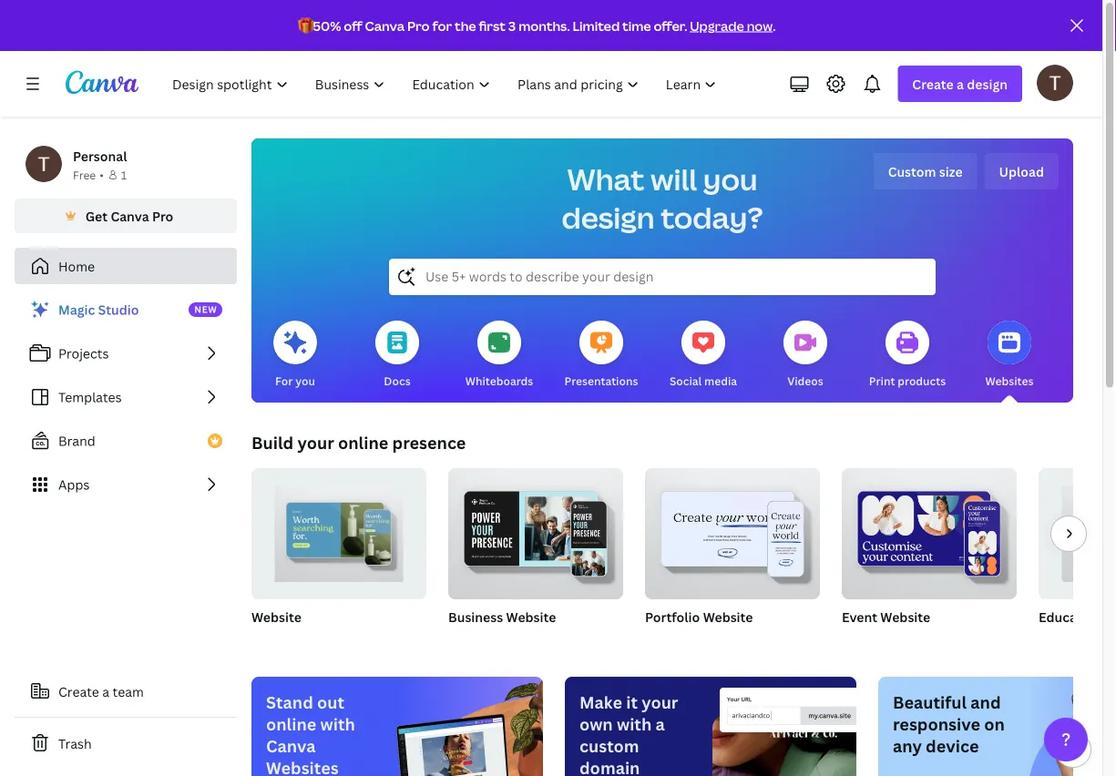Task type: describe. For each thing, give the bounding box(es) containing it.
presentations button
[[565, 308, 638, 403]]

1
[[121, 167, 127, 182]]

and
[[971, 691, 1001, 714]]

whiteboards button
[[465, 308, 533, 403]]

online for your
[[338, 432, 389, 454]]

stand out online with canva websites link
[[252, 677, 543, 777]]

group for event
[[842, 461, 1017, 600]]

build your online presence
[[252, 432, 466, 454]]

get canva pro button
[[15, 199, 237, 233]]

website for business website
[[506, 608, 556, 626]]

make
[[580, 691, 622, 714]]

will
[[651, 159, 697, 199]]

terry turtle image
[[1037, 64, 1074, 101]]

docs button
[[376, 308, 419, 403]]

media
[[705, 373, 737, 388]]

canva inside get canva pro button
[[111, 207, 149, 225]]

with inside stand out online with canva websites
[[320, 713, 355, 736]]

brand link
[[15, 423, 237, 459]]

1366
[[1039, 632, 1065, 647]]

projects
[[58, 345, 109, 362]]

off
[[344, 17, 362, 34]]

custom
[[888, 163, 937, 180]]

device
[[926, 735, 979, 757]]

studio
[[98, 301, 139, 319]]

0 horizontal spatial your
[[298, 432, 334, 454]]

offer.
[[654, 17, 688, 34]]

social media button
[[670, 308, 737, 403]]

what
[[567, 159, 645, 199]]

own
[[580, 713, 613, 736]]

beautiful
[[893, 691, 967, 714]]

what will you design today?
[[562, 159, 763, 237]]

print products button
[[869, 308, 946, 403]]

upload
[[999, 163, 1044, 180]]

for
[[432, 17, 452, 34]]

event website
[[842, 608, 931, 626]]

×
[[1068, 632, 1073, 647]]

pro inside button
[[152, 207, 173, 225]]

education website group
[[1039, 468, 1116, 649]]

videos
[[788, 373, 824, 388]]

responsive
[[893, 713, 981, 736]]

social
[[670, 373, 702, 388]]

px
[[1098, 632, 1110, 647]]

products
[[898, 373, 946, 388]]

trash
[[58, 735, 92, 752]]

free
[[73, 167, 96, 182]]

home link
[[15, 248, 237, 284]]

websites button
[[986, 308, 1034, 403]]

event website group
[[842, 461, 1017, 649]]

upgrade
[[690, 17, 744, 34]]

design inside dropdown button
[[967, 75, 1008, 93]]

create a team button
[[15, 674, 237, 710]]

magic studio
[[58, 301, 139, 319]]

🎁 50% off canva pro for the first 3 months. limited time offer. upgrade now .
[[298, 17, 776, 34]]

it
[[626, 691, 638, 714]]

team
[[113, 683, 144, 700]]

make it your own with a custom domain link
[[565, 677, 857, 777]]

website for event website
[[881, 608, 931, 626]]

768
[[1076, 632, 1095, 647]]

list containing magic studio
[[15, 292, 237, 503]]

personal
[[73, 147, 127, 165]]

website for portfolio website
[[703, 608, 753, 626]]

months.
[[519, 17, 570, 34]]

custom size button
[[874, 153, 978, 190]]

you inside button
[[295, 373, 315, 388]]

free •
[[73, 167, 104, 182]]

portfolio
[[645, 608, 700, 626]]

presentations
[[565, 373, 638, 388]]

online for out
[[266, 713, 317, 736]]

print products
[[869, 373, 946, 388]]

websites inside stand out online with canva websites
[[266, 757, 339, 777]]

design inside what will you design today?
[[562, 198, 655, 237]]

3
[[508, 17, 516, 34]]

stand
[[266, 691, 313, 714]]

size
[[940, 163, 963, 180]]

w
[[1105, 608, 1116, 626]]

today?
[[661, 198, 763, 237]]

upload button
[[985, 153, 1059, 190]]

templates
[[58, 389, 122, 406]]

beautiful and responsive on any device link
[[879, 677, 1116, 777]]

for you
[[275, 373, 315, 388]]

any
[[893, 735, 922, 757]]

Search search field
[[426, 260, 900, 294]]



Task type: locate. For each thing, give the bounding box(es) containing it.
1 horizontal spatial with
[[617, 713, 652, 736]]

websites right products
[[986, 373, 1034, 388]]

you right will at the right top of the page
[[703, 159, 758, 199]]

online inside stand out online with canva websites
[[266, 713, 317, 736]]

list
[[15, 292, 237, 503]]

online left out
[[266, 713, 317, 736]]

home
[[58, 257, 95, 275]]

on
[[985, 713, 1005, 736]]

pro
[[407, 17, 430, 34], [152, 207, 173, 225]]

education
[[1039, 608, 1102, 626]]

0 vertical spatial create
[[913, 75, 954, 93]]

design left terry turtle icon
[[967, 75, 1008, 93]]

whiteboards
[[465, 373, 533, 388]]

your right it
[[642, 691, 679, 714]]

50%
[[313, 17, 341, 34]]

business website group
[[448, 461, 623, 649]]

0 horizontal spatial design
[[562, 198, 655, 237]]

with right own at the bottom
[[617, 713, 652, 736]]

a
[[957, 75, 964, 93], [102, 683, 109, 700], [656, 713, 665, 736]]

0 horizontal spatial with
[[320, 713, 355, 736]]

None search field
[[389, 259, 936, 295]]

group for portfolio
[[645, 461, 820, 600]]

pro up home link at the left top
[[152, 207, 173, 225]]

create up custom size
[[913, 75, 954, 93]]

0 vertical spatial canva
[[365, 17, 405, 34]]

create left team
[[58, 683, 99, 700]]

website
[[252, 608, 302, 626], [506, 608, 556, 626], [703, 608, 753, 626], [881, 608, 931, 626]]

pro left for
[[407, 17, 430, 34]]

new
[[194, 304, 217, 316]]

design up search search box
[[562, 198, 655, 237]]

0 horizontal spatial you
[[295, 373, 315, 388]]

create for create a team
[[58, 683, 99, 700]]

0 horizontal spatial canva
[[111, 207, 149, 225]]

for
[[275, 373, 293, 388]]

you inside what will you design today?
[[703, 159, 758, 199]]

1 vertical spatial you
[[295, 373, 315, 388]]

websites down stand in the bottom of the page
[[266, 757, 339, 777]]

limited
[[573, 17, 620, 34]]

0 vertical spatial pro
[[407, 17, 430, 34]]

a inside make it your own with a custom domain
[[656, 713, 665, 736]]

1 horizontal spatial websites
[[986, 373, 1034, 388]]

canva right off
[[365, 17, 405, 34]]

website right event
[[881, 608, 931, 626]]

create inside button
[[58, 683, 99, 700]]

brand
[[58, 432, 96, 450]]

online left presence
[[338, 432, 389, 454]]

upgrade now button
[[690, 17, 773, 34]]

a right it
[[656, 713, 665, 736]]

1 vertical spatial canva
[[111, 207, 149, 225]]

create a design button
[[898, 66, 1023, 102]]

website inside "group"
[[506, 608, 556, 626]]

a inside button
[[102, 683, 109, 700]]

1 horizontal spatial create
[[913, 75, 954, 93]]

1 vertical spatial your
[[642, 691, 679, 714]]

0 vertical spatial a
[[957, 75, 964, 93]]

canva right get
[[111, 207, 149, 225]]

1 vertical spatial create
[[58, 683, 99, 700]]

2 with from the left
[[617, 713, 652, 736]]

stand out online with canva websites
[[266, 691, 355, 777]]

4 website from the left
[[881, 608, 931, 626]]

now
[[747, 17, 773, 34]]

a up size
[[957, 75, 964, 93]]

magic
[[58, 301, 95, 319]]

portfolio website
[[645, 608, 753, 626]]

•
[[100, 167, 104, 182]]

1 horizontal spatial your
[[642, 691, 679, 714]]

1 horizontal spatial design
[[967, 75, 1008, 93]]

1 horizontal spatial a
[[656, 713, 665, 736]]

2 website from the left
[[506, 608, 556, 626]]

create inside dropdown button
[[913, 75, 954, 93]]

2 vertical spatial canva
[[266, 735, 316, 757]]

2 vertical spatial a
[[656, 713, 665, 736]]

create
[[913, 75, 954, 93], [58, 683, 99, 700]]

0 horizontal spatial create
[[58, 683, 99, 700]]

websites
[[986, 373, 1034, 388], [266, 757, 339, 777]]

first
[[479, 17, 506, 34]]

videos button
[[784, 308, 828, 403]]

1 vertical spatial websites
[[266, 757, 339, 777]]

apps
[[58, 476, 90, 494]]

templates link
[[15, 379, 237, 416]]

1 vertical spatial online
[[266, 713, 317, 736]]

.
[[773, 17, 776, 34]]

time
[[623, 17, 651, 34]]

1 horizontal spatial canva
[[266, 735, 316, 757]]

the
[[455, 17, 476, 34]]

1 vertical spatial design
[[562, 198, 655, 237]]

make it your own with a custom domain
[[580, 691, 679, 777]]

get
[[85, 207, 108, 225]]

2 horizontal spatial canva
[[365, 17, 405, 34]]

website group
[[252, 461, 427, 649]]

website right portfolio
[[703, 608, 753, 626]]

create a design
[[913, 75, 1008, 93]]

apps link
[[15, 467, 237, 503]]

a left team
[[102, 683, 109, 700]]

1 with from the left
[[320, 713, 355, 736]]

1 horizontal spatial you
[[703, 159, 758, 199]]

canva inside stand out online with canva websites
[[266, 735, 316, 757]]

0 vertical spatial design
[[967, 75, 1008, 93]]

0 horizontal spatial a
[[102, 683, 109, 700]]

🎁
[[298, 17, 310, 34]]

1 vertical spatial a
[[102, 683, 109, 700]]

group
[[252, 461, 427, 600], [448, 461, 623, 600], [645, 461, 820, 600], [842, 461, 1017, 600], [1039, 468, 1116, 600]]

website up stand in the bottom of the page
[[252, 608, 302, 626]]

get canva pro
[[85, 207, 173, 225]]

a inside dropdown button
[[957, 75, 964, 93]]

your inside make it your own with a custom domain
[[642, 691, 679, 714]]

0 vertical spatial websites
[[986, 373, 1034, 388]]

0 vertical spatial you
[[703, 159, 758, 199]]

your
[[298, 432, 334, 454], [642, 691, 679, 714]]

beautiful and responsive on any device
[[893, 691, 1005, 757]]

3 website from the left
[[703, 608, 753, 626]]

1 website from the left
[[252, 608, 302, 626]]

projects link
[[15, 335, 237, 372]]

you
[[703, 159, 758, 199], [295, 373, 315, 388]]

1 horizontal spatial pro
[[407, 17, 430, 34]]

design
[[967, 75, 1008, 93], [562, 198, 655, 237]]

portfolio website group
[[645, 461, 820, 649]]

education w 1366 × 768 px
[[1039, 608, 1116, 647]]

you right for
[[295, 373, 315, 388]]

1 horizontal spatial online
[[338, 432, 389, 454]]

custom size
[[888, 163, 963, 180]]

0 horizontal spatial websites
[[266, 757, 339, 777]]

0 horizontal spatial online
[[266, 713, 317, 736]]

0 horizontal spatial pro
[[152, 207, 173, 225]]

group for business
[[448, 461, 623, 600]]

your right build
[[298, 432, 334, 454]]

with inside make it your own with a custom domain
[[617, 713, 652, 736]]

canva down stand in the bottom of the page
[[266, 735, 316, 757]]

presence
[[392, 432, 466, 454]]

docs
[[384, 373, 411, 388]]

create a team
[[58, 683, 144, 700]]

social media
[[670, 373, 737, 388]]

custom
[[580, 735, 639, 757]]

a for design
[[957, 75, 964, 93]]

business website
[[448, 608, 556, 626]]

create for create a design
[[913, 75, 954, 93]]

2 horizontal spatial a
[[957, 75, 964, 93]]

a for team
[[102, 683, 109, 700]]

online
[[338, 432, 389, 454], [266, 713, 317, 736]]

top level navigation element
[[160, 66, 730, 102]]

0 vertical spatial your
[[298, 432, 334, 454]]

event
[[842, 608, 878, 626]]

1 vertical spatial pro
[[152, 207, 173, 225]]

build
[[252, 432, 294, 454]]

business
[[448, 608, 503, 626]]

website right business
[[506, 608, 556, 626]]

0 vertical spatial online
[[338, 432, 389, 454]]

with right stand in the bottom of the page
[[320, 713, 355, 736]]



Task type: vqa. For each thing, say whether or not it's contained in the screenshot.
the bottommost Image Upscaler
no



